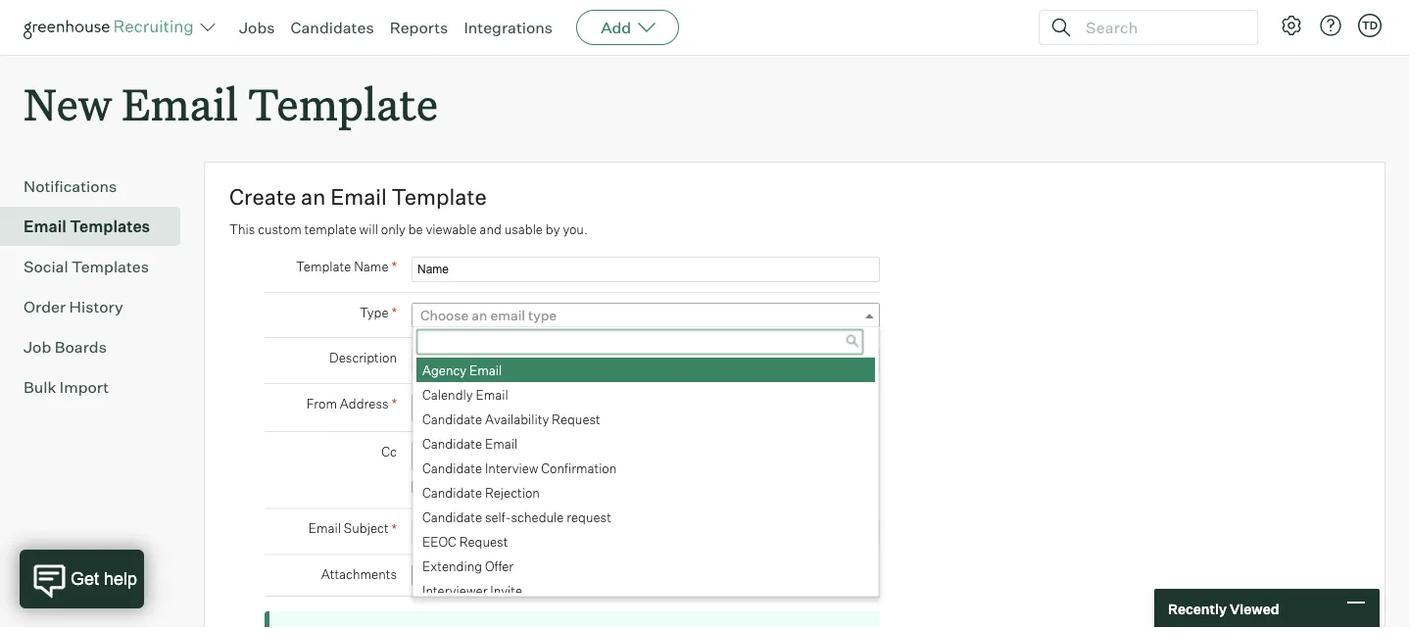 Task type: locate. For each thing, give the bounding box(es) containing it.
import
[[60, 378, 109, 397]]

description
[[330, 350, 397, 365]]

*
[[392, 258, 397, 275], [392, 304, 397, 321], [392, 395, 397, 412], [392, 520, 397, 537]]

1 horizontal spatial an
[[472, 307, 488, 324]]

boards
[[55, 337, 107, 357]]

{{my_email_address}} link
[[412, 394, 866, 423]]

type
[[360, 305, 389, 320]]

order history
[[24, 297, 123, 317]]

0 vertical spatial an
[[301, 184, 326, 210]]

attachments
[[321, 567, 397, 583]]

availability
[[485, 411, 549, 427]]

3 candidate from the top
[[423, 460, 482, 476]]

extending
[[423, 559, 482, 574]]

integrations
[[464, 18, 553, 37]]

templates
[[70, 217, 150, 236], [72, 257, 149, 277]]

create
[[229, 184, 296, 210]]

templates down notifications link
[[70, 217, 150, 236]]

an left email
[[472, 307, 488, 324]]

0 horizontal spatial an
[[301, 184, 326, 210]]

candidates link
[[291, 18, 374, 37]]

template
[[248, 75, 438, 132], [392, 184, 487, 210], [296, 259, 351, 274]]

candidate's
[[427, 481, 497, 497]]

recently viewed
[[1169, 600, 1280, 617]]

* right type in the left of the page
[[392, 304, 397, 321]]

email
[[491, 307, 525, 324]]

Email Subject text field
[[412, 519, 880, 545]]

1 vertical spatial templates
[[72, 257, 149, 277]]

an up the template
[[301, 184, 326, 210]]

offer
[[485, 559, 514, 574]]

1 vertical spatial an
[[472, 307, 488, 324]]

email subject *
[[309, 520, 397, 537]]

social templates link
[[24, 255, 173, 279]]

agency
[[423, 362, 467, 378]]

templates down email templates link
[[72, 257, 149, 277]]

* right subject on the bottom
[[392, 520, 397, 537]]

choose
[[421, 307, 469, 324]]

new
[[24, 75, 112, 132]]

new email template
[[24, 75, 438, 132]]

bulk import
[[24, 378, 109, 397]]

request
[[552, 411, 601, 427], [460, 534, 508, 550]]

0 horizontal spatial request
[[460, 534, 508, 550]]

candidate
[[423, 411, 482, 427], [423, 436, 482, 452], [423, 460, 482, 476], [423, 485, 482, 501], [423, 509, 482, 525]]

reports
[[390, 18, 448, 37]]

reports link
[[390, 18, 448, 37]]

rejection
[[485, 485, 540, 501]]

recently
[[1169, 600, 1227, 617]]

1 candidate from the top
[[423, 411, 482, 427]]

template down 'candidates' link in the top of the page
[[248, 75, 438, 132]]

0 vertical spatial templates
[[70, 217, 150, 236]]

templates for social templates
[[72, 257, 149, 277]]

email templates link
[[24, 215, 173, 238]]

social
[[24, 257, 68, 277]]

request
[[567, 509, 612, 525]]

order history link
[[24, 295, 173, 319]]

choose an email type link
[[412, 303, 880, 328]]

None text field
[[413, 444, 860, 469]]

3 * from the top
[[392, 395, 397, 412]]

template up viewable
[[392, 184, 487, 210]]

0 vertical spatial template
[[248, 75, 438, 132]]

you.
[[563, 222, 588, 237]]

{{my_email_address}}
[[421, 400, 586, 417]]

from address *
[[307, 395, 397, 412]]

td button
[[1359, 14, 1382, 37]]

subject
[[344, 521, 389, 536]]

None text field
[[417, 330, 864, 355]]

2 vertical spatial template
[[296, 259, 351, 274]]

cc
[[382, 444, 397, 459]]

* for email subject *
[[392, 520, 397, 537]]

email
[[122, 75, 238, 132], [331, 184, 387, 210], [24, 217, 66, 236], [470, 362, 502, 378], [476, 387, 509, 403], [485, 436, 518, 452], [309, 521, 341, 536]]

integrations link
[[464, 18, 553, 37]]

4 * from the top
[[392, 520, 397, 537]]

1 horizontal spatial request
[[552, 411, 601, 427]]

candidates
[[291, 18, 374, 37]]

confirmation
[[541, 460, 617, 476]]

bulk import link
[[24, 376, 173, 399]]

by
[[546, 222, 560, 237]]

0 vertical spatial request
[[552, 411, 601, 427]]

self-
[[485, 509, 511, 525]]

1 vertical spatial request
[[460, 534, 508, 550]]

request down self-
[[460, 534, 508, 550]]

* right name
[[392, 258, 397, 275]]

an inside choose an email type link
[[472, 307, 488, 324]]

choose an email type
[[421, 307, 557, 324]]

type
[[528, 307, 557, 324]]

an
[[301, 184, 326, 210], [472, 307, 488, 324]]

* right address
[[392, 395, 397, 412]]

None file field
[[412, 565, 659, 586]]

1 * from the top
[[392, 258, 397, 275]]

request up confirmation
[[552, 411, 601, 427]]

template down the template
[[296, 259, 351, 274]]



Task type: vqa. For each thing, say whether or not it's contained in the screenshot.
Boards
yes



Task type: describe. For each thing, give the bounding box(es) containing it.
2 * from the top
[[392, 304, 397, 321]]

td button
[[1355, 10, 1386, 41]]

be
[[408, 222, 423, 237]]

4 candidate from the top
[[423, 485, 482, 501]]

2 candidate from the top
[[423, 436, 482, 452]]

5 candidate from the top
[[423, 509, 482, 525]]

an for choose
[[472, 307, 488, 324]]

jobs
[[239, 18, 275, 37]]

templates for email templates
[[70, 217, 150, 236]]

agency email calendly email candidate availability request candidate email candidate interview confirmation candidate rejection candidate self-schedule request eeoc request extending offer interviewer invite
[[423, 362, 617, 599]]

interview
[[485, 460, 539, 476]]

notifications
[[24, 177, 117, 196]]

this
[[229, 222, 255, 237]]

invite
[[490, 583, 523, 599]]

notifications link
[[24, 175, 173, 198]]

Search text field
[[1081, 13, 1240, 42]]

and
[[480, 222, 502, 237]]

template inside template name *
[[296, 259, 351, 274]]

custom
[[258, 222, 302, 237]]

name
[[354, 259, 389, 274]]

Description text field
[[412, 348, 880, 374]]

bulk
[[24, 378, 56, 397]]

job
[[24, 337, 51, 357]]

template
[[304, 222, 357, 237]]

order
[[24, 297, 66, 317]]

schedule
[[511, 509, 564, 525]]

only
[[381, 222, 406, 237]]

an for create
[[301, 184, 326, 210]]

email inside email subject *
[[309, 521, 341, 536]]

jobs link
[[239, 18, 275, 37]]

this custom template will only be viewable and usable by you.
[[229, 222, 588, 237]]

1 vertical spatial template
[[392, 184, 487, 210]]

viewed
[[1230, 600, 1280, 617]]

email templates
[[24, 217, 150, 236]]

social templates
[[24, 257, 149, 277]]

* for template name *
[[392, 258, 397, 275]]

calendly
[[423, 387, 473, 403]]

* for from address *
[[392, 395, 397, 412]]

Candidate's Recruiter checkbox
[[412, 481, 424, 494]]

usable
[[505, 222, 543, 237]]

job boards link
[[24, 335, 173, 359]]

eeoc
[[423, 534, 457, 550]]

recruiter
[[499, 481, 553, 497]]

will
[[359, 222, 378, 237]]

type *
[[360, 304, 397, 321]]

td
[[1363, 19, 1378, 32]]

from
[[307, 396, 337, 411]]

configure image
[[1280, 14, 1304, 37]]

greenhouse recruiting image
[[24, 16, 200, 39]]

add
[[601, 18, 632, 37]]

create an email template
[[229, 184, 487, 210]]

template name *
[[296, 258, 397, 275]]

history
[[69, 297, 123, 317]]

address
[[340, 396, 389, 411]]

job boards
[[24, 337, 107, 357]]

Template Name text field
[[412, 257, 880, 283]]

interviewer
[[423, 583, 488, 599]]

add button
[[577, 10, 680, 45]]

viewable
[[426, 222, 477, 237]]

candidate's recruiter
[[427, 481, 553, 497]]



